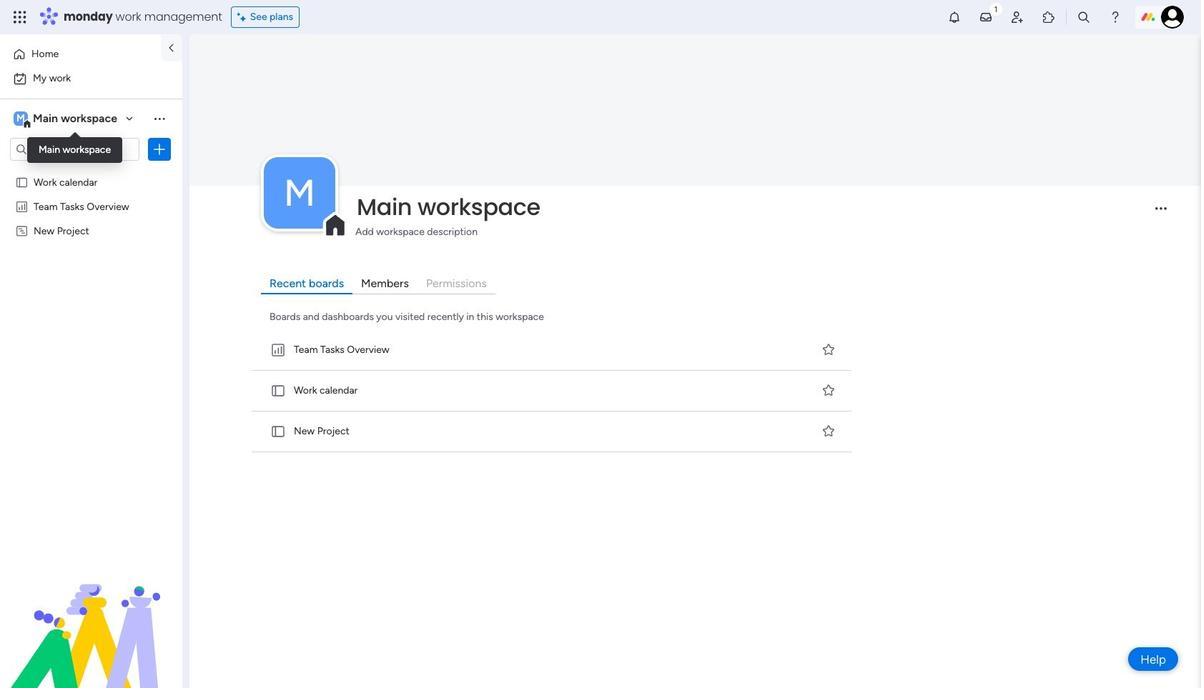 Task type: locate. For each thing, give the bounding box(es) containing it.
None field
[[353, 192, 1143, 222]]

0 horizontal spatial public board image
[[15, 175, 29, 189]]

workspace image
[[14, 111, 28, 127], [264, 157, 335, 229]]

1 horizontal spatial public board image
[[270, 424, 286, 440]]

2 vertical spatial option
[[0, 169, 182, 172]]

option
[[9, 43, 152, 66], [9, 67, 174, 90], [0, 169, 182, 172]]

public board image
[[15, 175, 29, 189], [270, 424, 286, 440]]

2 add to favorites image from the top
[[821, 424, 836, 438]]

search everything image
[[1077, 10, 1091, 24]]

0 horizontal spatial public dashboard image
[[15, 199, 29, 213]]

list box
[[0, 167, 182, 436]]

jacob simon image
[[1161, 6, 1184, 29]]

help image
[[1108, 10, 1122, 24]]

lottie animation image
[[0, 544, 182, 688]]

see plans image
[[237, 9, 250, 25]]

1 add to favorites image from the top
[[821, 383, 836, 398]]

lottie animation element
[[0, 544, 182, 688]]

public board image
[[270, 383, 286, 399]]

public dashboard image
[[15, 199, 29, 213], [270, 342, 286, 358]]

1 image
[[989, 1, 1002, 17]]

workspace selection element
[[14, 110, 119, 129]]

1 vertical spatial workspace image
[[264, 157, 335, 229]]

0 horizontal spatial workspace image
[[14, 111, 28, 127]]

0 vertical spatial option
[[9, 43, 152, 66]]

1 horizontal spatial workspace image
[[264, 157, 335, 229]]

1 vertical spatial add to favorites image
[[821, 424, 836, 438]]

0 vertical spatial public board image
[[15, 175, 29, 189]]

0 vertical spatial workspace image
[[14, 111, 28, 127]]

0 vertical spatial add to favorites image
[[821, 383, 836, 398]]

1 vertical spatial public dashboard image
[[270, 342, 286, 358]]

notifications image
[[947, 10, 962, 24]]

add to favorites image
[[821, 383, 836, 398], [821, 424, 836, 438]]



Task type: vqa. For each thing, say whether or not it's contained in the screenshot.
middle OPTION
yes



Task type: describe. For each thing, give the bounding box(es) containing it.
add to favorites image for bottommost public board image
[[821, 424, 836, 438]]

workspace options image
[[152, 111, 167, 126]]

1 vertical spatial option
[[9, 67, 174, 90]]

0 vertical spatial public dashboard image
[[15, 199, 29, 213]]

1 horizontal spatial public dashboard image
[[270, 342, 286, 358]]

quick search results list box
[[249, 330, 856, 452]]

options image
[[152, 142, 167, 157]]

select product image
[[13, 10, 27, 24]]

add to favorites image for public board icon
[[821, 383, 836, 398]]

Search in workspace field
[[30, 141, 119, 158]]

update feed image
[[979, 10, 993, 24]]

1 vertical spatial public board image
[[270, 424, 286, 440]]

monday marketplace image
[[1042, 10, 1056, 24]]

add to favorites image
[[821, 343, 836, 357]]

invite members image
[[1010, 10, 1024, 24]]



